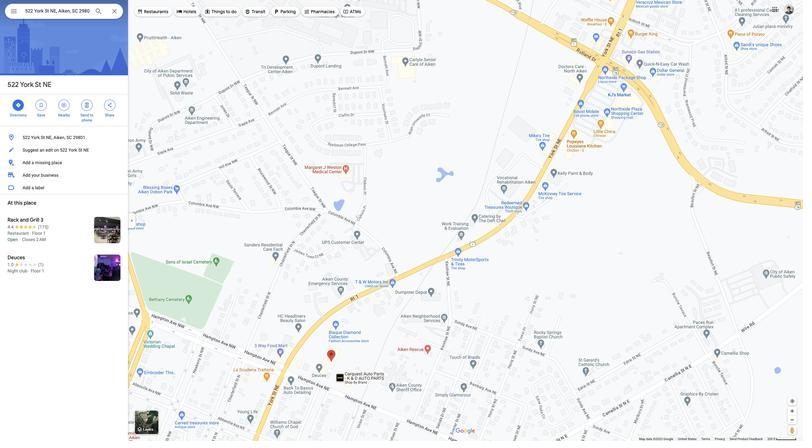 Task type: describe. For each thing, give the bounding box(es) containing it.
restaurant
[[8, 231, 29, 236]]

business
[[41, 173, 59, 178]]

send product feedback
[[730, 437, 763, 441]]

522 york st ne
[[8, 80, 52, 89]]

terms button
[[702, 437, 711, 441]]

restaurant · floor 1 open ⋅ closes 2 am
[[8, 231, 46, 242]]

this
[[14, 200, 23, 206]]

layers
[[143, 428, 153, 432]]

feedback
[[750, 437, 763, 441]]

york for ne,
[[31, 135, 40, 140]]

collapse side panel image
[[128, 217, 135, 224]]

do
[[231, 9, 237, 14]]

zoom in image
[[790, 409, 795, 413]]

york for ne
[[20, 80, 34, 89]]

add a label button
[[0, 181, 128, 194]]

restaurants
[[144, 9, 168, 14]]

 transit
[[245, 8, 266, 15]]

 parking
[[274, 8, 296, 15]]

deuces
[[8, 255, 25, 261]]

rack and grill 3
[[8, 217, 43, 223]]


[[245, 8, 251, 15]]

united states
[[678, 437, 697, 441]]

to inside send to phone
[[90, 113, 93, 117]]

pharmacies
[[311, 9, 335, 14]]

phone
[[82, 118, 92, 122]]

and
[[20, 217, 29, 223]]

send for send product feedback
[[730, 437, 737, 441]]

add for add a label
[[23, 185, 30, 190]]

label
[[35, 185, 44, 190]]

4.4 stars 175 reviews image
[[8, 224, 49, 230]]

actions for 522 york st ne region
[[0, 94, 128, 126]]

hotels
[[184, 9, 197, 14]]

google
[[664, 437, 674, 441]]

st inside button
[[78, 148, 82, 153]]

add for add a missing place
[[23, 160, 30, 165]]

1.0 stars 1 reviews image
[[8, 261, 44, 268]]

closes
[[22, 237, 35, 242]]

on
[[54, 148, 59, 153]]

522 york st ne, aiken, sc 29801 button
[[0, 131, 128, 144]]

add a label
[[23, 185, 44, 190]]

 search field
[[5, 4, 123, 20]]

grill
[[30, 217, 39, 223]]

 button
[[5, 4, 23, 20]]

2 am
[[36, 237, 46, 242]]

at
[[8, 200, 13, 206]]

1.0
[[8, 262, 14, 267]]

send to phone
[[81, 113, 93, 122]]

(175)
[[38, 224, 49, 229]]

night
[[8, 268, 18, 273]]


[[10, 7, 18, 16]]

send for send to phone
[[81, 113, 89, 117]]

200
[[768, 437, 773, 441]]

an
[[40, 148, 44, 153]]

add a missing place button
[[0, 156, 128, 169]]

 pharmacies
[[304, 8, 335, 15]]

st for ne,
[[41, 135, 45, 140]]

states
[[688, 437, 697, 441]]

(1)
[[38, 262, 44, 267]]


[[61, 102, 67, 109]]

st for ne
[[35, 80, 41, 89]]


[[137, 8, 143, 15]]

club
[[19, 268, 27, 273]]

add for add your business
[[23, 173, 30, 178]]

map data ©2023 google
[[640, 437, 674, 441]]

 hotels
[[177, 8, 197, 15]]

show your location image
[[790, 398, 796, 404]]

at this place
[[8, 200, 36, 206]]

0 horizontal spatial ·
[[28, 268, 30, 273]]

footer inside google maps element
[[640, 437, 768, 441]]

add a missing place
[[23, 160, 62, 165]]

 atms
[[343, 8, 361, 15]]

send product feedback button
[[730, 437, 763, 441]]

parking
[[281, 9, 296, 14]]

suggest an edit on 522 york st ne button
[[0, 144, 128, 156]]


[[205, 8, 210, 15]]


[[16, 102, 21, 109]]

1 vertical spatial 1
[[42, 268, 44, 273]]

open
[[8, 237, 18, 242]]


[[304, 8, 310, 15]]

aiken,
[[54, 135, 65, 140]]

a for missing
[[32, 160, 34, 165]]

place inside button
[[51, 160, 62, 165]]



Task type: locate. For each thing, give the bounding box(es) containing it.
522 for 522 york st ne
[[8, 80, 19, 89]]


[[107, 102, 113, 109]]

 restaurants
[[137, 8, 168, 15]]

1 vertical spatial floor
[[31, 268, 41, 273]]

st up 
[[35, 80, 41, 89]]

1 inside restaurant · floor 1 open ⋅ closes 2 am
[[43, 231, 46, 236]]

night club · floor 1
[[8, 268, 44, 273]]

a left label
[[32, 185, 34, 190]]

522 right on
[[60, 148, 67, 153]]

· right the club
[[28, 268, 30, 273]]

⋅
[[19, 237, 21, 242]]

0 vertical spatial york
[[20, 80, 34, 89]]

0 vertical spatial st
[[35, 80, 41, 89]]

send left product
[[730, 437, 737, 441]]

1 horizontal spatial place
[[51, 160, 62, 165]]

send inside send to phone
[[81, 113, 89, 117]]

add left your
[[23, 173, 30, 178]]

united
[[678, 437, 687, 441]]

1 vertical spatial ·
[[28, 268, 30, 273]]

522 inside button
[[60, 148, 67, 153]]

522 for 522 york st ne, aiken, sc 29801
[[23, 135, 30, 140]]

floor inside restaurant · floor 1 open ⋅ closes 2 am
[[32, 231, 42, 236]]

floor
[[32, 231, 42, 236], [31, 268, 41, 273]]

st inside button
[[41, 135, 45, 140]]

0 vertical spatial send
[[81, 113, 89, 117]]

1 a from the top
[[32, 160, 34, 165]]

privacy button
[[715, 437, 725, 441]]

©2023
[[654, 437, 663, 441]]

sc
[[66, 135, 72, 140]]

0 horizontal spatial 522
[[8, 80, 19, 89]]

google account: nolan park  
(nolan.park@adept.ai) image
[[784, 4, 794, 14]]

york inside button
[[68, 148, 77, 153]]

st
[[35, 80, 41, 89], [41, 135, 45, 140], [78, 148, 82, 153]]

a
[[32, 160, 34, 165], [32, 185, 34, 190]]

ne
[[43, 80, 52, 89], [83, 148, 89, 153]]


[[84, 102, 90, 109]]

2 a from the top
[[32, 185, 34, 190]]


[[177, 8, 182, 15]]


[[343, 8, 349, 15]]

1 horizontal spatial ne
[[83, 148, 89, 153]]

2 vertical spatial st
[[78, 148, 82, 153]]

send up the phone
[[81, 113, 89, 117]]

0 vertical spatial add
[[23, 160, 30, 165]]

rack
[[8, 217, 19, 223]]

· inside restaurant · floor 1 open ⋅ closes 2 am
[[30, 231, 31, 236]]

st left ne,
[[41, 135, 45, 140]]

zoom out image
[[790, 417, 795, 422]]

1
[[43, 231, 46, 236], [42, 268, 44, 273]]

1 horizontal spatial 522
[[23, 135, 30, 140]]

2 add from the top
[[23, 173, 30, 178]]

york up suggest
[[31, 135, 40, 140]]

1 vertical spatial place
[[24, 200, 36, 206]]

ft
[[774, 437, 776, 441]]

1 horizontal spatial ·
[[30, 231, 31, 236]]

1 horizontal spatial send
[[730, 437, 737, 441]]

2 vertical spatial 522
[[60, 148, 67, 153]]

to up the phone
[[90, 113, 93, 117]]

ne down 29801
[[83, 148, 89, 153]]

200 ft button
[[768, 437, 797, 441]]

0 vertical spatial floor
[[32, 231, 42, 236]]

2 vertical spatial york
[[68, 148, 77, 153]]

place right this
[[24, 200, 36, 206]]

2 horizontal spatial 522
[[60, 148, 67, 153]]

st down 29801
[[78, 148, 82, 153]]

29801
[[73, 135, 85, 140]]

1 vertical spatial add
[[23, 173, 30, 178]]

a for label
[[32, 185, 34, 190]]

nearby
[[58, 113, 70, 117]]

directions
[[10, 113, 27, 117]]

522 inside button
[[23, 135, 30, 140]]

add left label
[[23, 185, 30, 190]]

york up 
[[20, 80, 34, 89]]

1 vertical spatial york
[[31, 135, 40, 140]]

show street view coverage image
[[788, 425, 797, 435]]

transit
[[252, 9, 266, 14]]

ne up 
[[43, 80, 52, 89]]

522
[[8, 80, 19, 89], [23, 135, 30, 140], [60, 148, 67, 153]]

0 horizontal spatial send
[[81, 113, 89, 117]]

york
[[20, 80, 34, 89], [31, 135, 40, 140], [68, 148, 77, 153]]

footer
[[640, 437, 768, 441]]

522 york st ne, aiken, sc 29801
[[23, 135, 85, 140]]

 things to do
[[205, 8, 237, 15]]

·
[[30, 231, 31, 236], [28, 268, 30, 273]]

place down on
[[51, 160, 62, 165]]

3 add from the top
[[23, 185, 30, 190]]

522 York St NE, Aiken, SC 29801 field
[[5, 4, 123, 19]]

add down suggest
[[23, 160, 30, 165]]

1 vertical spatial 522
[[23, 135, 30, 140]]

1 add from the top
[[23, 160, 30, 165]]

send
[[81, 113, 89, 117], [730, 437, 737, 441]]

0 vertical spatial 522
[[8, 80, 19, 89]]

0 vertical spatial to
[[226, 9, 230, 14]]

0 vertical spatial a
[[32, 160, 34, 165]]

to inside  things to do
[[226, 9, 230, 14]]

none field inside 522 york st ne, aiken, sc 29801 field
[[25, 7, 90, 15]]

google maps element
[[0, 0, 804, 441]]

send inside button
[[730, 437, 737, 441]]

atms
[[350, 9, 361, 14]]

floor up 2 am
[[32, 231, 42, 236]]

a left missing
[[32, 160, 34, 165]]

0 horizontal spatial ne
[[43, 80, 52, 89]]

4.4
[[8, 224, 14, 229]]

0 vertical spatial ·
[[30, 231, 31, 236]]

add
[[23, 160, 30, 165], [23, 173, 30, 178], [23, 185, 30, 190]]

privacy
[[715, 437, 725, 441]]

share
[[105, 113, 115, 117]]


[[38, 102, 44, 109]]

footer containing map data ©2023 google
[[640, 437, 768, 441]]

· up closes
[[30, 231, 31, 236]]

0 vertical spatial 1
[[43, 231, 46, 236]]

1 horizontal spatial to
[[226, 9, 230, 14]]

missing
[[35, 160, 50, 165]]

1 vertical spatial ne
[[83, 148, 89, 153]]

add your business link
[[0, 169, 128, 181]]

suggest an edit on 522 york st ne
[[23, 148, 89, 153]]

york inside button
[[31, 135, 40, 140]]

522 up suggest
[[23, 135, 30, 140]]

york down sc
[[68, 148, 77, 153]]

map
[[640, 437, 646, 441]]

ne,
[[46, 135, 53, 140]]

suggest
[[23, 148, 39, 153]]

your
[[32, 173, 40, 178]]

ne inside button
[[83, 148, 89, 153]]

1 down (1)
[[42, 268, 44, 273]]

None field
[[25, 7, 90, 15]]

0 horizontal spatial place
[[24, 200, 36, 206]]

1 vertical spatial st
[[41, 135, 45, 140]]

floor down (1)
[[31, 268, 41, 273]]

save
[[37, 113, 45, 117]]

to left do
[[226, 9, 230, 14]]

0 vertical spatial place
[[51, 160, 62, 165]]

things
[[212, 9, 225, 14]]

terms
[[702, 437, 711, 441]]

1 down (175)
[[43, 231, 46, 236]]

1 vertical spatial a
[[32, 185, 34, 190]]

2 vertical spatial add
[[23, 185, 30, 190]]

1 vertical spatial to
[[90, 113, 93, 117]]

522 up 
[[8, 80, 19, 89]]

200 ft
[[768, 437, 776, 441]]

522 york st ne main content
[[0, 0, 128, 441]]

product
[[738, 437, 749, 441]]

0 vertical spatial ne
[[43, 80, 52, 89]]

place
[[51, 160, 62, 165], [24, 200, 36, 206]]

1 vertical spatial send
[[730, 437, 737, 441]]

data
[[647, 437, 653, 441]]


[[274, 8, 279, 15]]

3
[[41, 217, 43, 223]]

0 horizontal spatial to
[[90, 113, 93, 117]]

united states button
[[678, 437, 697, 441]]

add your business
[[23, 173, 59, 178]]

edit
[[46, 148, 53, 153]]



Task type: vqa. For each thing, say whether or not it's contained in the screenshot.


